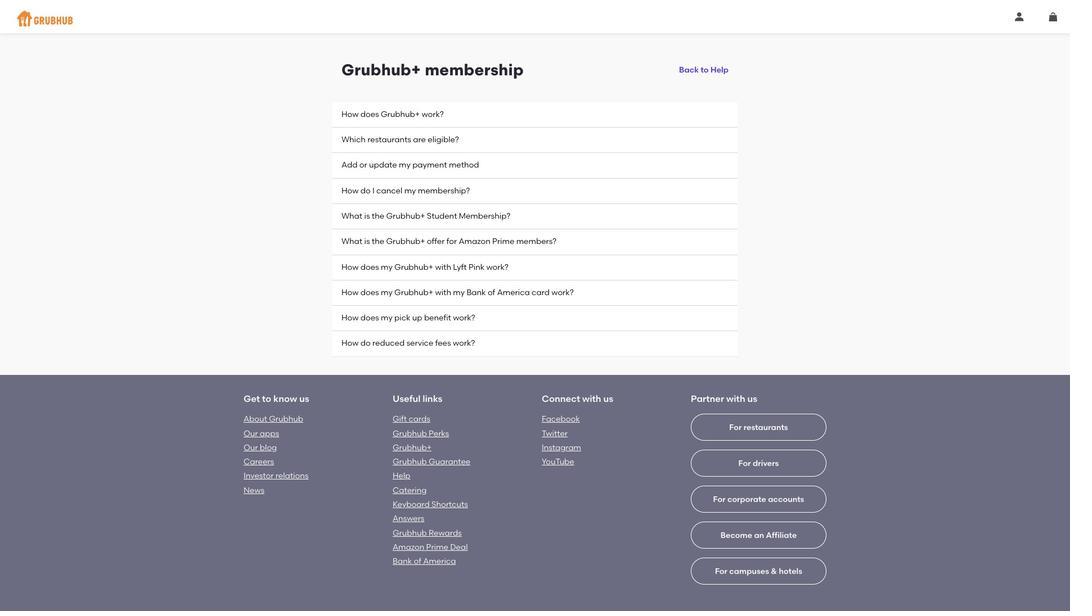 Task type: describe. For each thing, give the bounding box(es) containing it.
prime inside 'link'
[[492, 237, 515, 247]]

relations
[[276, 472, 309, 481]]

hotels
[[779, 567, 803, 577]]

how for how does my pick up benefit work?
[[342, 314, 359, 323]]

how does grubhub+ work? link
[[333, 102, 738, 128]]

grubhub+ up which restaurants are eligible?
[[381, 110, 420, 119]]

for
[[447, 237, 457, 247]]

bank of america link
[[393, 557, 456, 567]]

for for for corporate accounts
[[713, 495, 726, 505]]

affiliate
[[766, 531, 797, 541]]

how does my pick up benefit work? link
[[333, 306, 738, 332]]

work? right card
[[552, 288, 574, 298]]

blog
[[260, 443, 277, 453]]

help inside the gift cards grubhub perks grubhub+ grubhub guarantee help catering keyboard shortcuts answers grubhub rewards amazon prime deal bank of america
[[393, 472, 411, 481]]

&
[[771, 567, 777, 577]]

do for i
[[361, 186, 371, 196]]

get to know us
[[244, 394, 309, 404]]

investor                                     relations link
[[244, 472, 309, 481]]

news
[[244, 486, 264, 496]]

1 us from the left
[[299, 394, 309, 404]]

grubhub down gift cards link
[[393, 429, 427, 439]]

gift
[[393, 415, 407, 424]]

twitter
[[542, 429, 568, 439]]

gift cards link
[[393, 415, 430, 424]]

amazon prime deal link
[[393, 543, 468, 553]]

0 vertical spatial bank
[[467, 288, 486, 298]]

small image
[[1049, 12, 1058, 21]]

0 vertical spatial of
[[488, 288, 495, 298]]

youtube link
[[542, 458, 574, 467]]

facebook link
[[542, 415, 580, 424]]

my inside add or update my payment method link
[[399, 161, 411, 170]]

service
[[407, 339, 433, 349]]

answers
[[393, 515, 425, 524]]

members?
[[516, 237, 557, 247]]

i
[[373, 186, 375, 196]]

membership?
[[459, 212, 511, 221]]

links
[[423, 394, 443, 404]]

up
[[412, 314, 422, 323]]

for for for campuses & hotels
[[715, 567, 728, 577]]

prime inside the gift cards grubhub perks grubhub+ grubhub guarantee help catering keyboard shortcuts answers grubhub rewards amazon prime deal bank of america
[[426, 543, 448, 553]]

grubhub+ membership
[[342, 60, 524, 79]]

for campuses & hotels
[[715, 567, 803, 577]]

drivers
[[753, 459, 779, 469]]

the for what is the grubhub+ student membership?
[[372, 212, 384, 221]]

back
[[679, 65, 699, 75]]

my inside how do i cancel my membership? link
[[404, 186, 416, 196]]

with inside how does my grubhub+ with lyft pink work? link
[[435, 263, 451, 272]]

with right connect
[[582, 394, 601, 404]]

work? right fees at the left of page
[[453, 339, 475, 349]]

instagram link
[[542, 443, 581, 453]]

student
[[427, 212, 457, 221]]

pink
[[469, 263, 485, 272]]

connect with us
[[542, 394, 613, 404]]

how for how does grubhub+ work?
[[342, 110, 359, 119]]

how does my grubhub+ with lyft pink work? link
[[333, 255, 738, 281]]

catering
[[393, 486, 427, 496]]

my inside how does my grubhub+ with lyft pink work? link
[[381, 263, 393, 272]]

does for how does my grubhub+ with lyft pink work?
[[361, 263, 379, 272]]

with inside the how does my grubhub+ with my bank of america card work? link
[[435, 288, 451, 298]]

how for how do reduced service fees work?
[[342, 339, 359, 349]]

for restaurants link
[[691, 414, 827, 548]]

grubhub+ inside the gift cards grubhub perks grubhub+ grubhub guarantee help catering keyboard shortcuts answers grubhub rewards amazon prime deal bank of america
[[393, 443, 432, 453]]

us for connect with us
[[604, 394, 613, 404]]

youtube
[[542, 458, 574, 467]]

restaurants for for
[[744, 423, 788, 433]]

2 our from the top
[[244, 443, 258, 453]]

how do reduced service fees work?
[[342, 339, 475, 349]]

for for for drivers
[[739, 459, 751, 469]]

grubhub perks link
[[393, 429, 449, 439]]

grubhub down grubhub+ link
[[393, 458, 427, 467]]

grubhub rewards link
[[393, 529, 462, 538]]

perks
[[429, 429, 449, 439]]

reduced
[[373, 339, 405, 349]]

america inside the gift cards grubhub perks grubhub+ grubhub guarantee help catering keyboard shortcuts answers grubhub rewards amazon prime deal bank of america
[[423, 557, 456, 567]]

method
[[449, 161, 479, 170]]

become
[[721, 531, 752, 541]]

apps
[[260, 429, 279, 439]]

offer
[[427, 237, 445, 247]]

deal
[[450, 543, 468, 553]]

careers link
[[244, 458, 274, 467]]

cards
[[409, 415, 430, 424]]

eligible?
[[428, 135, 459, 145]]

an
[[754, 531, 764, 541]]

which restaurants are eligible?
[[342, 135, 459, 145]]

to for get
[[262, 394, 271, 404]]

my inside how does my pick up benefit work? link
[[381, 314, 393, 323]]

keyboard
[[393, 500, 430, 510]]

facebook
[[542, 415, 580, 424]]

amazon inside 'link'
[[459, 237, 491, 247]]

keyboard shortcuts link
[[393, 500, 468, 510]]

grubhub+ up how does grubhub+ work?
[[342, 60, 421, 79]]

pick
[[395, 314, 411, 323]]

work? down how does my grubhub+ with my bank of america card work?
[[453, 314, 475, 323]]

accounts
[[768, 495, 804, 505]]

which
[[342, 135, 366, 145]]

get
[[244, 394, 260, 404]]

useful links
[[393, 394, 443, 404]]

does for how does grubhub+ work?
[[361, 110, 379, 119]]



Task type: locate. For each thing, give the bounding box(es) containing it.
us up "for restaurants"
[[748, 394, 758, 404]]

1 vertical spatial the
[[372, 237, 384, 247]]

how does my grubhub+ with lyft pink work?
[[342, 263, 509, 272]]

1 how from the top
[[342, 110, 359, 119]]

1 vertical spatial what
[[342, 237, 362, 247]]

2 horizontal spatial us
[[748, 394, 758, 404]]

shortcuts
[[432, 500, 468, 510]]

to right get
[[262, 394, 271, 404]]

help right back
[[711, 65, 729, 75]]

guarantee
[[429, 458, 471, 467]]

our up careers link
[[244, 443, 258, 453]]

with up benefit
[[435, 288, 451, 298]]

for restaurants
[[729, 423, 788, 433]]

1 is from the top
[[364, 212, 370, 221]]

1 vertical spatial prime
[[426, 543, 448, 553]]

0 vertical spatial is
[[364, 212, 370, 221]]

how inside the how do reduced service fees work? link
[[342, 339, 359, 349]]

back to help link
[[679, 60, 729, 80]]

catering link
[[393, 486, 427, 496]]

grubhub+ link
[[393, 443, 432, 453]]

investor
[[244, 472, 274, 481]]

does for how does my pick up benefit work?
[[361, 314, 379, 323]]

with
[[435, 263, 451, 272], [435, 288, 451, 298], [582, 394, 601, 404], [727, 394, 745, 404]]

become an affiliate
[[721, 531, 797, 541]]

add or update my payment method
[[342, 161, 479, 170]]

do
[[361, 186, 371, 196], [361, 339, 371, 349]]

0 vertical spatial our
[[244, 429, 258, 439]]

of down amazon prime deal link
[[414, 557, 421, 567]]

5 how from the top
[[342, 314, 359, 323]]

amazon right for at left top
[[459, 237, 491, 247]]

0 horizontal spatial bank
[[393, 557, 412, 567]]

2 the from the top
[[372, 237, 384, 247]]

instagram
[[542, 443, 581, 453]]

add or update my payment method link
[[333, 153, 738, 179]]

restaurants down how does grubhub+ work?
[[368, 135, 411, 145]]

to
[[701, 65, 709, 75], [262, 394, 271, 404]]

2 do from the top
[[361, 339, 371, 349]]

is inside 'link'
[[364, 237, 370, 247]]

to right back
[[701, 65, 709, 75]]

grubhub+ left the offer
[[386, 237, 425, 247]]

which restaurants are eligible? link
[[333, 128, 738, 153]]

for left drivers
[[739, 459, 751, 469]]

1 horizontal spatial help
[[711, 65, 729, 75]]

1 what from the top
[[342, 212, 362, 221]]

1 vertical spatial of
[[414, 557, 421, 567]]

news link
[[244, 486, 264, 496]]

grubhub inside about grubhub our apps our                                     blog careers investor                                     relations news
[[269, 415, 303, 424]]

2 what from the top
[[342, 237, 362, 247]]

grubhub down know
[[269, 415, 303, 424]]

2 is from the top
[[364, 237, 370, 247]]

is for what is the grubhub+ offer for amazon prime members?
[[364, 237, 370, 247]]

bank down amazon prime deal link
[[393, 557, 412, 567]]

how for how do i cancel my membership?
[[342, 186, 359, 196]]

partner
[[691, 394, 724, 404]]

the inside 'link'
[[372, 237, 384, 247]]

gift cards grubhub perks grubhub+ grubhub guarantee help catering keyboard shortcuts answers grubhub rewards amazon prime deal bank of america
[[393, 415, 471, 567]]

1 vertical spatial is
[[364, 237, 370, 247]]

1 horizontal spatial to
[[701, 65, 709, 75]]

for for for restaurants
[[729, 423, 742, 433]]

us
[[299, 394, 309, 404], [604, 394, 613, 404], [748, 394, 758, 404]]

0 horizontal spatial to
[[262, 394, 271, 404]]

how for how does my grubhub+ with my bank of america card work?
[[342, 288, 359, 298]]

0 vertical spatial to
[[701, 65, 709, 75]]

lyft
[[453, 263, 467, 272]]

1 vertical spatial america
[[423, 557, 456, 567]]

grubhub+ down grubhub perks "link"
[[393, 443, 432, 453]]

help up catering link
[[393, 472, 411, 481]]

1 horizontal spatial us
[[604, 394, 613, 404]]

1 our from the top
[[244, 429, 258, 439]]

work? up eligible?
[[422, 110, 444, 119]]

0 vertical spatial the
[[372, 212, 384, 221]]

our down about
[[244, 429, 258, 439]]

cancel
[[377, 186, 403, 196]]

benefit
[[424, 314, 451, 323]]

what for what is the grubhub+ offer for amazon prime members?
[[342, 237, 362, 247]]

is for what is the grubhub+ student membership?
[[364, 212, 370, 221]]

how inside how do i cancel my membership? link
[[342, 186, 359, 196]]

rewards
[[429, 529, 462, 538]]

0 vertical spatial prime
[[492, 237, 515, 247]]

prime
[[492, 237, 515, 247], [426, 543, 448, 553]]

1 horizontal spatial amazon
[[459, 237, 491, 247]]

for left campuses
[[715, 567, 728, 577]]

amazon up bank of america link
[[393, 543, 424, 553]]

update
[[369, 161, 397, 170]]

about
[[244, 415, 267, 424]]

does for how does my grubhub+ with my bank of america card work?
[[361, 288, 379, 298]]

campuses
[[729, 567, 769, 577]]

know
[[274, 394, 297, 404]]

do left reduced
[[361, 339, 371, 349]]

1 horizontal spatial of
[[488, 288, 495, 298]]

1 does from the top
[[361, 110, 379, 119]]

3 does from the top
[[361, 288, 379, 298]]

our                                     blog link
[[244, 443, 277, 453]]

how do i cancel my membership? link
[[333, 179, 738, 204]]

2 does from the top
[[361, 263, 379, 272]]

what is the grubhub+ offer for amazon prime members? link
[[333, 230, 738, 255]]

1 the from the top
[[372, 212, 384, 221]]

prime down membership?
[[492, 237, 515, 247]]

membership
[[425, 60, 524, 79]]

grubhub+ down how do i cancel my membership?
[[386, 212, 425, 221]]

twitter link
[[542, 429, 568, 439]]

1 vertical spatial amazon
[[393, 543, 424, 553]]

1 do from the top
[[361, 186, 371, 196]]

our apps link
[[244, 429, 279, 439]]

0 horizontal spatial america
[[423, 557, 456, 567]]

how inside how does my grubhub+ with lyft pink work? link
[[342, 263, 359, 272]]

0 vertical spatial do
[[361, 186, 371, 196]]

1 vertical spatial bank
[[393, 557, 412, 567]]

3 how from the top
[[342, 263, 359, 272]]

0 horizontal spatial us
[[299, 394, 309, 404]]

0 vertical spatial what
[[342, 212, 362, 221]]

how for how does my grubhub+ with lyft pink work?
[[342, 263, 359, 272]]

us right connect
[[604, 394, 613, 404]]

of inside the gift cards grubhub perks grubhub+ grubhub guarantee help catering keyboard shortcuts answers grubhub rewards amazon prime deal bank of america
[[414, 557, 421, 567]]

us for partner with us
[[748, 394, 758, 404]]

0 horizontal spatial restaurants
[[368, 135, 411, 145]]

to for back
[[701, 65, 709, 75]]

work? right pink
[[486, 263, 509, 272]]

3 us from the left
[[748, 394, 758, 404]]

how does my pick up benefit work?
[[342, 314, 475, 323]]

grubhub logo image
[[17, 7, 73, 30]]

card
[[532, 288, 550, 298]]

what is the grubhub+ student membership?
[[342, 212, 511, 221]]

are
[[413, 135, 426, 145]]

amazon inside the gift cards grubhub perks grubhub+ grubhub guarantee help catering keyboard shortcuts answers grubhub rewards amazon prime deal bank of america
[[393, 543, 424, 553]]

for inside "link"
[[739, 459, 751, 469]]

small image
[[1015, 12, 1024, 21]]

with left lyft
[[435, 263, 451, 272]]

0 vertical spatial restaurants
[[368, 135, 411, 145]]

1 vertical spatial our
[[244, 443, 258, 453]]

what is the grubhub+ student membership? link
[[333, 204, 738, 230]]

for left the corporate
[[713, 495, 726, 505]]

about grubhub our apps our                                     blog careers investor                                     relations news
[[244, 415, 309, 496]]

for drivers link
[[691, 450, 827, 584]]

4 how from the top
[[342, 288, 359, 298]]

0 horizontal spatial help
[[393, 472, 411, 481]]

2 us from the left
[[604, 394, 613, 404]]

partner with us
[[691, 394, 758, 404]]

1 horizontal spatial america
[[497, 288, 530, 298]]

facebook twitter instagram youtube
[[542, 415, 581, 467]]

0 horizontal spatial amazon
[[393, 543, 424, 553]]

of
[[488, 288, 495, 298], [414, 557, 421, 567]]

restaurants for which
[[368, 135, 411, 145]]

for corporate accounts
[[713, 495, 804, 505]]

how inside the how does my grubhub+ with my bank of america card work? link
[[342, 288, 359, 298]]

grubhub+ down the offer
[[395, 263, 433, 272]]

how inside how does my pick up benefit work? link
[[342, 314, 359, 323]]

0 vertical spatial help
[[711, 65, 729, 75]]

grubhub guarantee link
[[393, 458, 471, 467]]

what inside 'link'
[[342, 237, 362, 247]]

america down amazon prime deal link
[[423, 557, 456, 567]]

prime down rewards
[[426, 543, 448, 553]]

bank down pink
[[467, 288, 486, 298]]

4 does from the top
[[361, 314, 379, 323]]

1 vertical spatial to
[[262, 394, 271, 404]]

bank inside the gift cards grubhub perks grubhub+ grubhub guarantee help catering keyboard shortcuts answers grubhub rewards amazon prime deal bank of america
[[393, 557, 412, 567]]

work?
[[422, 110, 444, 119], [486, 263, 509, 272], [552, 288, 574, 298], [453, 314, 475, 323], [453, 339, 475, 349]]

for corporate accounts link
[[691, 486, 827, 612]]

how inside the how does grubhub+ work? link
[[342, 110, 359, 119]]

0 vertical spatial america
[[497, 288, 530, 298]]

for down partner with us
[[729, 423, 742, 433]]

do for reduced
[[361, 339, 371, 349]]

1 horizontal spatial prime
[[492, 237, 515, 247]]

how does my grubhub+ with my bank of america card work?
[[342, 288, 574, 298]]

about grubhub link
[[244, 415, 303, 424]]

what for what is the grubhub+ student membership?
[[342, 212, 362, 221]]

my
[[399, 161, 411, 170], [404, 186, 416, 196], [381, 263, 393, 272], [381, 288, 393, 298], [453, 288, 465, 298], [381, 314, 393, 323]]

1 horizontal spatial bank
[[467, 288, 486, 298]]

1 vertical spatial do
[[361, 339, 371, 349]]

2 how from the top
[[342, 186, 359, 196]]

america left card
[[497, 288, 530, 298]]

answers link
[[393, 515, 425, 524]]

how
[[342, 110, 359, 119], [342, 186, 359, 196], [342, 263, 359, 272], [342, 288, 359, 298], [342, 314, 359, 323], [342, 339, 359, 349]]

0 horizontal spatial of
[[414, 557, 421, 567]]

does
[[361, 110, 379, 119], [361, 263, 379, 272], [361, 288, 379, 298], [361, 314, 379, 323]]

add
[[342, 161, 358, 170]]

become an affiliate link
[[691, 522, 827, 612]]

grubhub
[[269, 415, 303, 424], [393, 429, 427, 439], [393, 458, 427, 467], [393, 529, 427, 538]]

the
[[372, 212, 384, 221], [372, 237, 384, 247]]

0 vertical spatial amazon
[[459, 237, 491, 247]]

membership?
[[418, 186, 470, 196]]

grubhub+ up up
[[395, 288, 433, 298]]

our
[[244, 429, 258, 439], [244, 443, 258, 453]]

for drivers
[[739, 459, 779, 469]]

grubhub down 'answers' 'link'
[[393, 529, 427, 538]]

do left i
[[361, 186, 371, 196]]

6 how from the top
[[342, 339, 359, 349]]

0 horizontal spatial prime
[[426, 543, 448, 553]]

of left card
[[488, 288, 495, 298]]

with right partner
[[727, 394, 745, 404]]

1 vertical spatial help
[[393, 472, 411, 481]]

grubhub+ inside 'link'
[[386, 237, 425, 247]]

corporate
[[728, 495, 766, 505]]

us right know
[[299, 394, 309, 404]]

the for what is the grubhub+ offer for amazon prime members?
[[372, 237, 384, 247]]

1 horizontal spatial restaurants
[[744, 423, 788, 433]]

1 vertical spatial restaurants
[[744, 423, 788, 433]]

how do reduced service fees work? link
[[333, 332, 738, 357]]

payment
[[413, 161, 447, 170]]

restaurants up drivers
[[744, 423, 788, 433]]

careers
[[244, 458, 274, 467]]



Task type: vqa. For each thing, say whether or not it's contained in the screenshot.
What related to What is the Grubhub+ Student Membership?
yes



